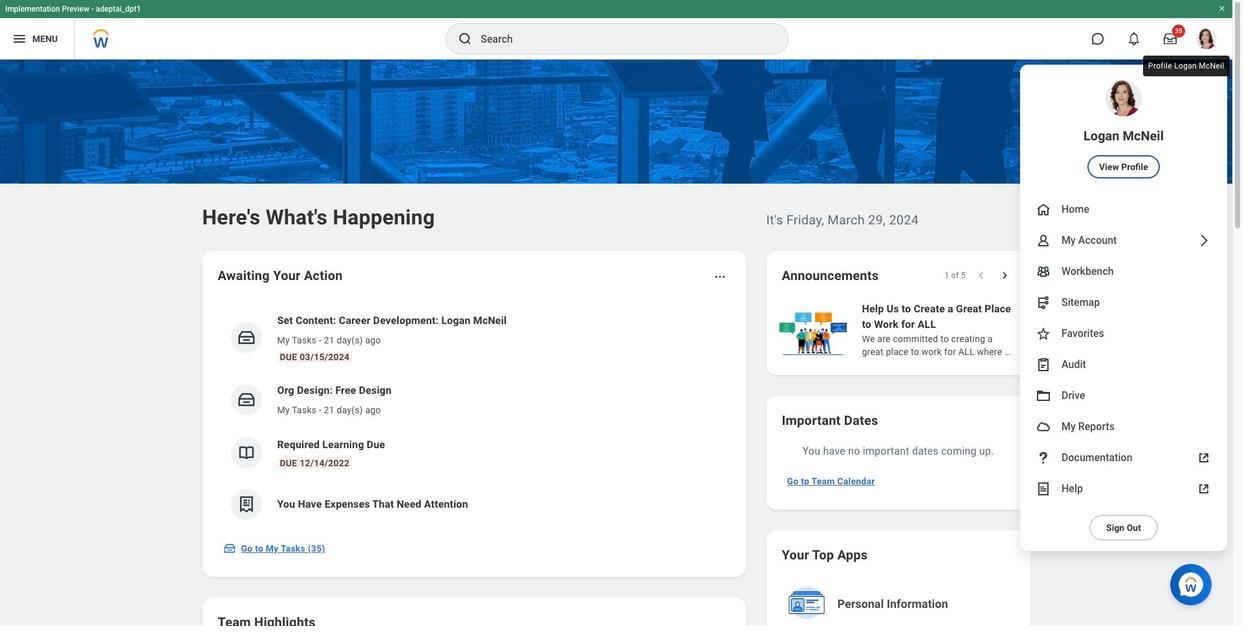 Task type: vqa. For each thing, say whether or not it's contained in the screenshot.
5th menu item from the bottom
yes



Task type: describe. For each thing, give the bounding box(es) containing it.
folder open image
[[1036, 388, 1052, 404]]

home image
[[1036, 202, 1052, 217]]

ext link image
[[1197, 450, 1212, 466]]

6 menu item from the top
[[1021, 318, 1228, 350]]

0 horizontal spatial inbox image
[[223, 542, 236, 555]]

ext link image
[[1197, 482, 1212, 497]]

endpoints image
[[1036, 295, 1052, 311]]

5 menu item from the top
[[1021, 287, 1228, 318]]

close environment banner image
[[1219, 5, 1227, 12]]

0 horizontal spatial list
[[218, 303, 730, 531]]

question image
[[1036, 450, 1052, 466]]

dashboard expenses image
[[237, 495, 256, 515]]

2 menu item from the top
[[1021, 194, 1228, 225]]

9 menu item from the top
[[1021, 412, 1228, 443]]

3 menu item from the top
[[1021, 225, 1228, 256]]

10 menu item from the top
[[1021, 443, 1228, 474]]



Task type: locate. For each thing, give the bounding box(es) containing it.
4 menu item from the top
[[1021, 256, 1228, 287]]

paste image
[[1036, 357, 1052, 373]]

menu
[[1021, 65, 1228, 551]]

8 menu item from the top
[[1021, 381, 1228, 412]]

logan mcneil image
[[1197, 28, 1217, 49]]

avatar image
[[1036, 419, 1052, 435]]

justify image
[[12, 31, 27, 47]]

Search Workday  search field
[[481, 25, 762, 53]]

inbox image
[[237, 390, 256, 410], [223, 542, 236, 555]]

1 menu item from the top
[[1021, 65, 1228, 194]]

chevron right image
[[1197, 233, 1212, 249]]

notifications large image
[[1128, 32, 1141, 45]]

inbox image
[[237, 328, 256, 348]]

main content
[[0, 60, 1243, 627]]

menu item
[[1021, 65, 1228, 194], [1021, 194, 1228, 225], [1021, 225, 1228, 256], [1021, 256, 1228, 287], [1021, 287, 1228, 318], [1021, 318, 1228, 350], [1021, 350, 1228, 381], [1021, 381, 1228, 412], [1021, 412, 1228, 443], [1021, 443, 1228, 474], [1021, 474, 1228, 505]]

book open image
[[237, 443, 256, 463]]

chevron right small image
[[998, 269, 1011, 282]]

11 menu item from the top
[[1021, 474, 1228, 505]]

search image
[[458, 31, 473, 47]]

1 horizontal spatial inbox image
[[237, 390, 256, 410]]

inbox large image
[[1164, 32, 1177, 45]]

status
[[945, 271, 966, 281]]

tooltip
[[1141, 53, 1233, 79]]

chevron left small image
[[975, 269, 988, 282]]

related actions image
[[714, 271, 727, 283]]

document image
[[1036, 482, 1052, 497]]

0 vertical spatial inbox image
[[237, 390, 256, 410]]

1 vertical spatial inbox image
[[223, 542, 236, 555]]

1 horizontal spatial list
[[777, 300, 1243, 360]]

list
[[777, 300, 1243, 360], [218, 303, 730, 531]]

star image
[[1036, 326, 1052, 342]]

7 menu item from the top
[[1021, 350, 1228, 381]]

contact card matrix manager image
[[1036, 264, 1052, 280]]

banner
[[0, 0, 1233, 551]]



